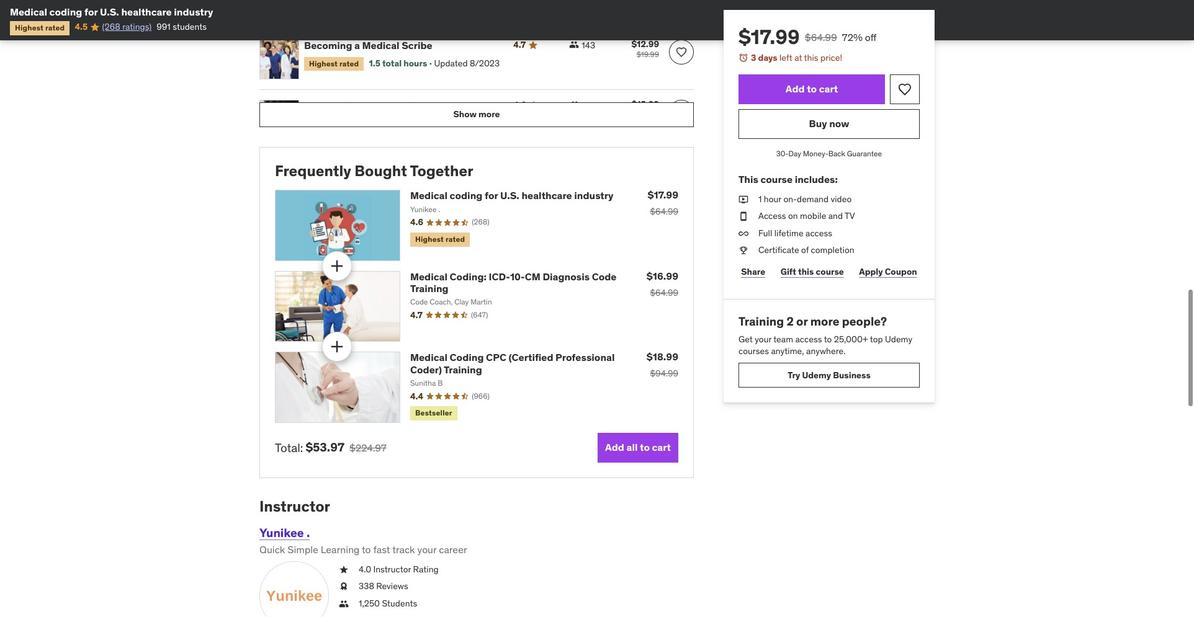 Task type: vqa. For each thing, say whether or not it's contained in the screenshot.
Reviews
yes



Task type: locate. For each thing, give the bounding box(es) containing it.
-
[[380, 100, 384, 112]]

xsmall image down "learning"
[[339, 564, 349, 577]]

xsmall image for 4.0 instructor rating
[[339, 564, 349, 577]]

1 vertical spatial this
[[799, 266, 814, 277]]

xsmall image for 143
[[570, 40, 580, 50]]

fast
[[373, 544, 390, 556]]

cart inside button
[[820, 83, 838, 95]]

reviews
[[377, 582, 409, 593]]

0 vertical spatial course
[[761, 173, 793, 186]]

cart down price!
[[820, 83, 838, 95]]

2 horizontal spatial rated
[[446, 235, 465, 244]]

1 horizontal spatial coding
[[450, 352, 484, 364]]

xsmall image
[[570, 40, 580, 50], [739, 193, 749, 206], [739, 245, 749, 257], [339, 564, 349, 577], [339, 599, 349, 611]]

track
[[393, 544, 415, 556]]

full
[[759, 228, 773, 239]]

2
[[787, 314, 794, 329]]

yunikee
[[410, 205, 437, 214], [260, 526, 304, 541]]

access down the mobile
[[806, 228, 833, 239]]

medical inside medical coding for u.s. healthcare industry yunikee .
[[410, 190, 448, 202]]

. inside medical coding for u.s. healthcare industry yunikee .
[[439, 205, 440, 214]]

$94.99
[[650, 368, 679, 380]]

xsmall image left 338
[[339, 582, 349, 594]]

4.4
[[410, 391, 424, 402]]

1 horizontal spatial highest rated
[[309, 59, 359, 68]]

training inside medical coding  cpc (certified professional coder) training sunitha b
[[444, 364, 482, 376]]

. up simple
[[307, 526, 310, 541]]

1 horizontal spatial more
[[811, 314, 840, 329]]

$224.97
[[350, 442, 387, 455]]

cm
[[525, 271, 541, 283]]

healthcare inside medical coding for u.s. healthcare industry yunikee .
[[522, 190, 572, 202]]

top
[[870, 334, 883, 345]]

highest down 4.6
[[415, 235, 444, 244]]

industry inside medical coding for u.s. healthcare industry yunikee .
[[575, 190, 614, 202]]

add down 3 days left at this price!
[[786, 83, 805, 95]]

0 horizontal spatial healthcare
[[121, 6, 172, 18]]

1 vertical spatial access
[[796, 334, 823, 345]]

0 vertical spatial $17.99
[[739, 24, 800, 50]]

0 vertical spatial this
[[805, 52, 819, 63]]

.
[[439, 205, 440, 214], [307, 526, 310, 541]]

learning
[[321, 544, 360, 556]]

30-day money-back guarantee
[[777, 149, 883, 158]]

for up 4.5 on the left top of page
[[84, 6, 98, 18]]

1 horizontal spatial for
[[485, 190, 498, 202]]

yunikee up 4.6
[[410, 205, 437, 214]]

coding inside medical coding for u.s. healthcare industry yunikee .
[[450, 190, 483, 202]]

to right all
[[640, 442, 650, 454]]

0 horizontal spatial rated
[[45, 23, 65, 33]]

clay
[[455, 298, 469, 307]]

(268)
[[472, 218, 490, 227]]

(268 ratings)
[[102, 21, 152, 33]]

highest
[[15, 23, 44, 33], [309, 59, 338, 68], [415, 235, 444, 244]]

0 horizontal spatial add
[[606, 442, 625, 454]]

0 horizontal spatial cart
[[652, 442, 671, 454]]

bestseller
[[415, 409, 453, 418]]

$12.99
[[632, 39, 659, 50]]

0 horizontal spatial .
[[307, 526, 310, 541]]

course down completion
[[816, 266, 844, 277]]

for inside medical coding for u.s. healthcare industry yunikee .
[[485, 190, 498, 202]]

highest rated down becoming
[[309, 59, 359, 68]]

1 vertical spatial $64.99
[[650, 206, 679, 218]]

0 vertical spatial $64.99
[[805, 31, 838, 43]]

yunikee inside medical coding for u.s. healthcare industry yunikee .
[[410, 205, 437, 214]]

coding inside medical coding  cpc (certified professional coder) training sunitha b
[[450, 352, 484, 364]]

4.0 right show more
[[514, 100, 527, 111]]

industry
[[174, 6, 213, 18], [575, 190, 614, 202]]

highest rated left 4.5 on the left top of page
[[15, 23, 65, 33]]

this right at
[[805, 52, 819, 63]]

1 vertical spatial wishlist image
[[898, 82, 913, 97]]

0 vertical spatial u.s.
[[100, 6, 119, 18]]

training up get
[[739, 314, 784, 329]]

xsmall image for 1,250 students
[[339, 599, 349, 611]]

$64.99 inside $17.99 $64.99
[[650, 206, 679, 218]]

1 vertical spatial highest rated
[[309, 59, 359, 68]]

this
[[739, 173, 759, 186]]

. inside the "yunikee . quick simple learning to fast track your career"
[[307, 526, 310, 541]]

code
[[592, 271, 617, 283], [410, 298, 428, 307]]

4.5
[[75, 21, 88, 33]]

1 horizontal spatial add
[[786, 83, 805, 95]]

modifiers
[[386, 100, 431, 112]]

0 horizontal spatial udemy
[[803, 370, 832, 381]]

alarm image
[[739, 53, 749, 63]]

add all to cart
[[606, 442, 671, 454]]

0 horizontal spatial wishlist image
[[676, 46, 688, 59]]

add left all
[[606, 442, 625, 454]]

0 horizontal spatial coding
[[49, 6, 82, 18]]

total: $53.97 $224.97
[[275, 441, 387, 456]]

course up hour
[[761, 173, 793, 186]]

more right show
[[479, 109, 500, 120]]

0 vertical spatial your
[[755, 334, 772, 345]]

$19.99
[[637, 50, 659, 59]]

268 reviews element
[[472, 218, 490, 228]]

for for medical coding for u.s. healthcare industry
[[84, 6, 98, 18]]

1 horizontal spatial instructor
[[374, 564, 411, 576]]

0 vertical spatial training
[[410, 283, 449, 295]]

1 horizontal spatial cart
[[820, 83, 838, 95]]

$12.99 $19.99
[[632, 39, 659, 59]]

left
[[780, 52, 793, 63]]

0 horizontal spatial coding
[[344, 100, 378, 112]]

0 vertical spatial coding
[[344, 100, 378, 112]]

training up coach,
[[410, 283, 449, 295]]

1 vertical spatial industry
[[575, 190, 614, 202]]

highest left 4.5 on the left top of page
[[15, 23, 44, 33]]

1 vertical spatial $17.99
[[648, 189, 679, 201]]

students
[[382, 599, 417, 610]]

0 horizontal spatial course
[[761, 173, 793, 186]]

1 vertical spatial code
[[410, 298, 428, 307]]

to down 3 days left at this price!
[[807, 83, 817, 95]]

more right 'or'
[[811, 314, 840, 329]]

(966)
[[472, 392, 490, 401]]

course
[[761, 173, 793, 186], [816, 266, 844, 277]]

1 horizontal spatial udemy
[[886, 334, 913, 345]]

1 vertical spatial for
[[485, 190, 498, 202]]

. down together
[[439, 205, 440, 214]]

icd-
[[489, 271, 510, 283]]

1 horizontal spatial course
[[816, 266, 844, 277]]

0 vertical spatial 4.0
[[514, 100, 527, 111]]

0 vertical spatial add
[[786, 83, 805, 95]]

medical for medical coding for u.s. healthcare industry yunikee .
[[410, 190, 448, 202]]

training up (966)
[[444, 364, 482, 376]]

coding
[[49, 6, 82, 18], [450, 190, 483, 202]]

xsmall image for 1 hour on-demand video
[[739, 193, 749, 206]]

0 vertical spatial code
[[592, 271, 617, 283]]

1.5
[[369, 58, 381, 69]]

0 vertical spatial rated
[[45, 23, 65, 33]]

0 vertical spatial for
[[84, 6, 98, 18]]

xsmall image left 216
[[570, 100, 580, 110]]

rated up 'coding:'
[[446, 235, 465, 244]]

medical for medical coding: icd-10-cm diagnosis code training code coach, clay martin
[[410, 271, 448, 283]]

1 horizontal spatial yunikee
[[410, 205, 437, 214]]

0 vertical spatial .
[[439, 205, 440, 214]]

0 vertical spatial instructor
[[260, 497, 330, 517]]

your
[[755, 334, 772, 345], [418, 544, 437, 556]]

0 vertical spatial healthcare
[[121, 6, 172, 18]]

1 horizontal spatial coding
[[450, 190, 483, 202]]

instructor up yunikee . link
[[260, 497, 330, 517]]

0 vertical spatial access
[[806, 228, 833, 239]]

1 vertical spatial your
[[418, 544, 437, 556]]

day
[[789, 149, 802, 158]]

medical for medical coding for u.s. healthcare industry
[[10, 6, 47, 18]]

for up (268)
[[485, 190, 498, 202]]

medical inside the medical coding: icd-10-cm diagnosis code training code coach, clay martin
[[410, 271, 448, 283]]

1 horizontal spatial $17.99
[[739, 24, 800, 50]]

show
[[454, 109, 477, 120]]

0 horizontal spatial your
[[418, 544, 437, 556]]

instructor up reviews
[[374, 564, 411, 576]]

b
[[438, 379, 443, 388]]

u.s.
[[100, 6, 119, 18], [500, 190, 520, 202]]

coder)
[[410, 364, 442, 376]]

more
[[479, 109, 500, 120], [811, 314, 840, 329]]

$64.99 inside the $16.99 $64.99
[[650, 287, 679, 299]]

0 vertical spatial industry
[[174, 6, 213, 18]]

143
[[582, 40, 596, 51]]

xsmall image left 1,250
[[339, 599, 349, 611]]

medical coding - modifiers link
[[304, 100, 499, 112]]

medical coding: icd-10-cm diagnosis code training code coach, clay martin
[[410, 271, 617, 307]]

0 vertical spatial yunikee
[[410, 205, 437, 214]]

cpc
[[486, 352, 507, 364]]

coupon
[[885, 266, 918, 277]]

1 vertical spatial rated
[[340, 59, 359, 68]]

this right gift in the right of the page
[[799, 266, 814, 277]]

udemy right top
[[886, 334, 913, 345]]

to left the fast
[[362, 544, 371, 556]]

your up courses
[[755, 334, 772, 345]]

1 vertical spatial .
[[307, 526, 310, 541]]

216
[[582, 100, 596, 111]]

1 horizontal spatial your
[[755, 334, 772, 345]]

u.s. inside medical coding for u.s. healthcare industry yunikee .
[[500, 190, 520, 202]]

rating
[[413, 564, 439, 576]]

xsmall image up share on the top right of page
[[739, 245, 749, 257]]

cart right all
[[652, 442, 671, 454]]

xsmall image
[[570, 100, 580, 110], [739, 211, 749, 223], [739, 228, 749, 240], [339, 582, 349, 594]]

1 vertical spatial udemy
[[803, 370, 832, 381]]

udemy inside training 2 or more people? get your team access to 25,000+ top udemy courses anytime, anywhere.
[[886, 334, 913, 345]]

0 vertical spatial highest
[[15, 23, 44, 33]]

your up rating
[[418, 544, 437, 556]]

anywhere.
[[807, 346, 846, 357]]

code left coach,
[[410, 298, 428, 307]]

$64.99
[[805, 31, 838, 43], [650, 206, 679, 218], [650, 287, 679, 299]]

0 horizontal spatial u.s.
[[100, 6, 119, 18]]

0 horizontal spatial instructor
[[260, 497, 330, 517]]

add inside button
[[606, 442, 625, 454]]

1 vertical spatial add
[[606, 442, 625, 454]]

1 vertical spatial 4.0
[[359, 564, 371, 576]]

yunikee up quick at bottom left
[[260, 526, 304, 541]]

1 vertical spatial yunikee
[[260, 526, 304, 541]]

0 horizontal spatial more
[[479, 109, 500, 120]]

access
[[806, 228, 833, 239], [796, 334, 823, 345]]

your inside the "yunikee . quick simple learning to fast track your career"
[[418, 544, 437, 556]]

0 horizontal spatial for
[[84, 6, 98, 18]]

martin
[[471, 298, 492, 307]]

code right diagnosis
[[592, 271, 617, 283]]

xsmall image left 143
[[570, 40, 580, 50]]

video
[[831, 193, 852, 205]]

1 vertical spatial training
[[739, 314, 784, 329]]

4.0 up 338
[[359, 564, 371, 576]]

1 horizontal spatial healthcare
[[522, 190, 572, 202]]

1 horizontal spatial code
[[592, 271, 617, 283]]

4.7
[[514, 39, 526, 50], [410, 310, 423, 321]]

yunikee inside the "yunikee . quick simple learning to fast track your career"
[[260, 526, 304, 541]]

$17.99 for $17.99 $64.99 72% off
[[739, 24, 800, 50]]

rated left 4.5 on the left top of page
[[45, 23, 65, 33]]

rated down "a"
[[340, 59, 359, 68]]

4.0
[[514, 100, 527, 111], [359, 564, 371, 576]]

0 horizontal spatial 4.7
[[410, 310, 423, 321]]

try udemy business
[[788, 370, 871, 381]]

1 horizontal spatial u.s.
[[500, 190, 520, 202]]

2 vertical spatial highest rated
[[415, 235, 465, 244]]

1 horizontal spatial .
[[439, 205, 440, 214]]

a
[[355, 39, 360, 52]]

highest down becoming
[[309, 59, 338, 68]]

0 horizontal spatial highest rated
[[15, 23, 65, 33]]

2 vertical spatial $64.99
[[650, 287, 679, 299]]

becoming a medical scribe
[[304, 39, 433, 52]]

2 vertical spatial training
[[444, 364, 482, 376]]

coding left cpc
[[450, 352, 484, 364]]

rated
[[45, 23, 65, 33], [340, 59, 359, 68], [446, 235, 465, 244]]

xsmall image left 1 on the top
[[739, 193, 749, 206]]

1 horizontal spatial rated
[[340, 59, 359, 68]]

healthcare for medical coding for u.s. healthcare industry yunikee .
[[522, 190, 572, 202]]

udemy right try
[[803, 370, 832, 381]]

xsmall image for full lifetime access
[[739, 228, 749, 240]]

simple
[[288, 544, 318, 556]]

u.s. for medical coding for u.s. healthcare industry
[[100, 6, 119, 18]]

0 vertical spatial wishlist image
[[676, 46, 688, 59]]

0 horizontal spatial 4.0
[[359, 564, 371, 576]]

highest rated
[[15, 23, 65, 33], [309, 59, 359, 68], [415, 235, 465, 244]]

highest rated down 4.6
[[415, 235, 465, 244]]

to up the anywhere.
[[824, 334, 832, 345]]

medical inside medical coding  cpc (certified professional coder) training sunitha b
[[410, 352, 448, 364]]

1 vertical spatial more
[[811, 314, 840, 329]]

xsmall image for access on mobile and tv
[[739, 211, 749, 223]]

xsmall image left full
[[739, 228, 749, 240]]

training inside the medical coding: icd-10-cm diagnosis code training code coach, clay martin
[[410, 283, 449, 295]]

to inside training 2 or more people? get your team access to 25,000+ top udemy courses anytime, anywhere.
[[824, 334, 832, 345]]

to inside add all to cart button
[[640, 442, 650, 454]]

coding left -
[[344, 100, 378, 112]]

1 vertical spatial course
[[816, 266, 844, 277]]

0 vertical spatial 4.7
[[514, 39, 526, 50]]

add inside button
[[786, 83, 805, 95]]

business
[[833, 370, 871, 381]]

2 horizontal spatial highest
[[415, 235, 444, 244]]

sunitha
[[410, 379, 436, 388]]

0 vertical spatial coding
[[49, 6, 82, 18]]

0 vertical spatial more
[[479, 109, 500, 120]]

$64.99 inside $17.99 $64.99 72% off
[[805, 31, 838, 43]]

1 vertical spatial cart
[[652, 442, 671, 454]]

0 horizontal spatial yunikee
[[260, 526, 304, 541]]

or
[[797, 314, 808, 329]]

share
[[742, 266, 766, 277]]

coding up (268)
[[450, 190, 483, 202]]

industry for medical coding for u.s. healthcare industry yunikee .
[[575, 190, 614, 202]]

ratings)
[[122, 21, 152, 33]]

coding up 4.5 on the left top of page
[[49, 6, 82, 18]]

1 vertical spatial highest
[[309, 59, 338, 68]]

1 vertical spatial coding
[[450, 190, 483, 202]]

certificate of completion
[[759, 245, 855, 256]]

add for add all to cart
[[606, 442, 625, 454]]

0 vertical spatial udemy
[[886, 334, 913, 345]]

2 vertical spatial highest
[[415, 235, 444, 244]]

becoming a medical scribe link
[[304, 39, 499, 52]]

1 horizontal spatial 4.0
[[514, 100, 527, 111]]

access down 'or'
[[796, 334, 823, 345]]

get
[[739, 334, 753, 345]]

xsmall image left access
[[739, 211, 749, 223]]

1 vertical spatial healthcare
[[522, 190, 572, 202]]

$64.99 for $17.99 $64.99 72% off
[[805, 31, 838, 43]]

1 horizontal spatial highest
[[309, 59, 338, 68]]

xsmall image for 338 reviews
[[339, 582, 349, 594]]

training 2 or more people? get your team access to 25,000+ top udemy courses anytime, anywhere.
[[739, 314, 913, 357]]

1 horizontal spatial wishlist image
[[898, 82, 913, 97]]

certificate
[[759, 245, 800, 256]]

wishlist image
[[676, 46, 688, 59], [898, 82, 913, 97]]

1
[[759, 193, 762, 205]]

of
[[802, 245, 809, 256]]

1 vertical spatial coding
[[450, 352, 484, 364]]

yunikee . quick simple learning to fast track your career
[[260, 526, 467, 556]]

frequently
[[275, 161, 351, 180]]

0 vertical spatial cart
[[820, 83, 838, 95]]



Task type: describe. For each thing, give the bounding box(es) containing it.
0 vertical spatial highest rated
[[15, 23, 65, 33]]

more inside training 2 or more people? get your team access to 25,000+ top udemy courses anytime, anywhere.
[[811, 314, 840, 329]]

$16.99 $64.99
[[647, 270, 679, 299]]

becoming
[[304, 39, 352, 52]]

money-
[[804, 149, 829, 158]]

people?
[[843, 314, 887, 329]]

2 horizontal spatial highest rated
[[415, 235, 465, 244]]

coding for medical coding for u.s. healthcare industry
[[49, 6, 82, 18]]

total:
[[275, 441, 303, 456]]

to inside the "yunikee . quick simple learning to fast track your career"
[[362, 544, 371, 556]]

25,000+
[[834, 334, 869, 345]]

$18.99 $94.99
[[647, 351, 679, 380]]

1 vertical spatial instructor
[[374, 564, 411, 576]]

try udemy business link
[[739, 363, 920, 388]]

frequently bought together
[[275, 161, 474, 180]]

add all to cart button
[[598, 433, 679, 463]]

on-
[[784, 193, 797, 205]]

this course includes:
[[739, 173, 838, 186]]

on
[[789, 211, 798, 222]]

coach,
[[430, 298, 453, 307]]

991 students
[[157, 21, 207, 33]]

$17.99 $64.99
[[648, 189, 679, 218]]

$53.97
[[306, 441, 345, 455]]

coding for medical coding for u.s. healthcare industry yunikee .
[[450, 190, 483, 202]]

1.5 total hours
[[369, 58, 427, 69]]

$64.99 for $17.99 $64.99
[[650, 206, 679, 218]]

$15.99
[[632, 99, 659, 110]]

lifetime
[[775, 228, 804, 239]]

for for medical coding for u.s. healthcare industry yunikee .
[[485, 190, 498, 202]]

together
[[410, 161, 474, 180]]

xsmall image for certificate of completion
[[739, 245, 749, 257]]

1 horizontal spatial 4.7
[[514, 39, 526, 50]]

3
[[751, 52, 757, 63]]

30-
[[777, 149, 789, 158]]

medical coding  cpc (certified professional coder) training link
[[410, 352, 615, 376]]

students
[[173, 21, 207, 33]]

medical for medical coding  cpc (certified professional coder) training sunitha b
[[410, 352, 448, 364]]

coding for cpc
[[450, 352, 484, 364]]

coding for -
[[344, 100, 378, 112]]

to inside add to cart button
[[807, 83, 817, 95]]

apply
[[860, 266, 883, 277]]

yunikee . link
[[260, 526, 310, 541]]

$17.99 for $17.99 $64.99
[[648, 189, 679, 201]]

338
[[359, 582, 374, 593]]

full lifetime access
[[759, 228, 833, 239]]

add to cart
[[786, 83, 838, 95]]

add to cart button
[[739, 74, 886, 104]]

and
[[829, 211, 843, 222]]

anytime,
[[772, 346, 805, 357]]

healthcare for medical coding for u.s. healthcare industry
[[121, 6, 172, 18]]

hours
[[404, 58, 427, 69]]

price!
[[821, 52, 843, 63]]

2 vertical spatial rated
[[446, 235, 465, 244]]

u.s. for medical coding for u.s. healthcare industry yunikee .
[[500, 190, 520, 202]]

4.0 for 4.0 instructor rating
[[359, 564, 371, 576]]

(certified
[[509, 352, 554, 364]]

apply coupon button
[[857, 260, 920, 284]]

medical coding for u.s. healthcare industry yunikee .
[[410, 190, 614, 214]]

courses
[[739, 346, 769, 357]]

gift this course
[[781, 266, 844, 277]]

medical coding  cpc (certified professional coder) training sunitha b
[[410, 352, 615, 388]]

your inside training 2 or more people? get your team access to 25,000+ top udemy courses anytime, anywhere.
[[755, 334, 772, 345]]

966 reviews element
[[472, 392, 490, 402]]

share button
[[739, 260, 768, 284]]

1 vertical spatial 4.7
[[410, 310, 423, 321]]

completion
[[811, 245, 855, 256]]

medical coding: icd-10-cm diagnosis code training link
[[410, 271, 617, 295]]

scribe
[[402, 39, 433, 52]]

$16.99
[[647, 270, 679, 282]]

career
[[439, 544, 467, 556]]

cart inside button
[[652, 442, 671, 454]]

coding:
[[450, 271, 487, 283]]

training inside training 2 or more people? get your team access to 25,000+ top udemy courses anytime, anywhere.
[[739, 314, 784, 329]]

0 horizontal spatial highest
[[15, 23, 44, 33]]

medical for medical coding - modifiers
[[304, 100, 342, 112]]

gift
[[781, 266, 797, 277]]

$64.99 for $16.99 $64.99
[[650, 287, 679, 299]]

4.0 for 4.0
[[514, 100, 527, 111]]

show more
[[454, 109, 500, 120]]

industry for medical coding for u.s. healthcare industry
[[174, 6, 213, 18]]

647 reviews element
[[471, 311, 488, 321]]

try
[[788, 370, 801, 381]]

338 reviews
[[359, 582, 409, 593]]

includes:
[[795, 173, 838, 186]]

buy
[[809, 117, 828, 130]]

yunikee . image
[[260, 562, 329, 618]]

more inside button
[[479, 109, 500, 120]]

access
[[759, 211, 787, 222]]

add for add to cart
[[786, 83, 805, 95]]

gift this course link
[[778, 260, 847, 284]]

quick
[[260, 544, 285, 556]]

1,250 students
[[359, 599, 417, 610]]

10-
[[510, 271, 525, 283]]

(647)
[[471, 311, 488, 320]]

hour
[[764, 193, 782, 205]]

apply coupon
[[860, 266, 918, 277]]

demand
[[797, 193, 829, 205]]

team
[[774, 334, 794, 345]]

xsmall image for 216
[[570, 100, 580, 110]]

1,250
[[359, 599, 380, 610]]

access inside training 2 or more people? get your team access to 25,000+ top udemy courses anytime, anywhere.
[[796, 334, 823, 345]]

(268
[[102, 21, 120, 33]]

total
[[383, 58, 402, 69]]

medical coding for u.s. healthcare industry link
[[410, 190, 614, 202]]



